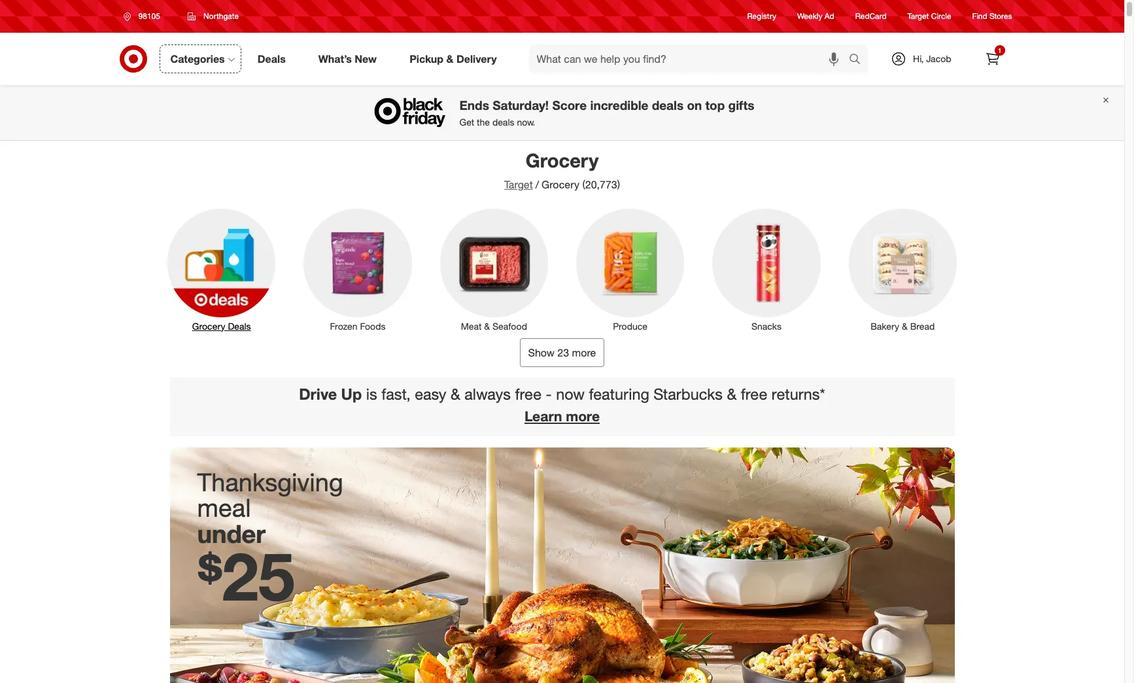 Task type: locate. For each thing, give the bounding box(es) containing it.
fast,
[[382, 384, 411, 403]]

produce link
[[568, 206, 694, 333]]

now.
[[517, 117, 536, 128]]

gifts
[[729, 98, 755, 113]]

saturday!
[[493, 98, 549, 113]]

bread
[[911, 320, 935, 331]]

0 vertical spatial more
[[572, 346, 596, 359]]

bakery
[[871, 320, 900, 331]]

2 vertical spatial grocery
[[192, 320, 225, 331]]

delivery
[[457, 52, 497, 65]]

circle
[[932, 11, 952, 21]]

show 23 more
[[529, 346, 596, 359]]

find stores
[[973, 11, 1013, 21]]

thanksgiving
[[197, 467, 343, 497]]

score
[[553, 98, 587, 113]]

free left the '-'
[[515, 384, 542, 403]]

& right meat
[[484, 320, 490, 331]]

search button
[[844, 44, 875, 76]]

redcard
[[856, 11, 887, 21]]

grocery
[[526, 149, 599, 172], [542, 178, 580, 191], [192, 320, 225, 331]]

&
[[447, 52, 454, 65], [484, 320, 490, 331], [902, 320, 908, 331], [451, 384, 461, 403], [727, 384, 737, 403]]

starbucks
[[654, 384, 723, 403]]

target inside the grocery target / grocery (20,773)
[[504, 178, 533, 191]]

meat & seafood link
[[431, 206, 557, 333]]

1 vertical spatial deals
[[228, 320, 251, 331]]

what's new
[[319, 52, 377, 65]]

target left circle on the right top
[[908, 11, 929, 21]]

frozen foods link
[[295, 206, 421, 333]]

target
[[908, 11, 929, 21], [504, 178, 533, 191]]

1
[[998, 46, 1002, 54]]

the
[[477, 117, 490, 128]]

1 vertical spatial grocery
[[542, 178, 580, 191]]

0 vertical spatial grocery
[[526, 149, 599, 172]]

& for meat
[[484, 320, 490, 331]]

more down now
[[566, 407, 600, 424]]

deals
[[258, 52, 286, 65], [228, 320, 251, 331]]

1 vertical spatial target
[[504, 178, 533, 191]]

& for bakery
[[902, 320, 908, 331]]

frozen
[[330, 320, 358, 331]]

2 free from the left
[[741, 384, 768, 403]]

search
[[844, 53, 875, 66]]

new
[[355, 52, 377, 65]]

grocery deals link
[[159, 206, 285, 333]]

1 horizontal spatial deals
[[652, 98, 684, 113]]

incredible
[[591, 98, 649, 113]]

0 horizontal spatial free
[[515, 384, 542, 403]]

& right pickup
[[447, 52, 454, 65]]

1 horizontal spatial free
[[741, 384, 768, 403]]

grocery deals
[[192, 320, 251, 331]]

1 vertical spatial more
[[566, 407, 600, 424]]

free
[[515, 384, 542, 403], [741, 384, 768, 403]]

get
[[460, 117, 475, 128]]

What can we help you find? suggestions appear below search field
[[529, 44, 853, 73]]

easy
[[415, 384, 447, 403]]

drive
[[299, 384, 337, 403]]

top
[[706, 98, 725, 113]]

categories
[[170, 52, 225, 65]]

northgate
[[203, 11, 239, 21]]

hi,
[[914, 53, 924, 64]]

0 horizontal spatial target
[[504, 178, 533, 191]]

0 horizontal spatial deals
[[493, 117, 515, 128]]

categories link
[[159, 44, 241, 73]]

0 horizontal spatial deals
[[228, 320, 251, 331]]

0 vertical spatial target
[[908, 11, 929, 21]]

weekly ad link
[[798, 11, 835, 22]]

grocery inside grocery deals link
[[192, 320, 225, 331]]

free left returns*
[[741, 384, 768, 403]]

learn
[[525, 407, 562, 424]]

grocery for grocery target / grocery (20,773)
[[526, 149, 599, 172]]

bakery & bread
[[871, 320, 935, 331]]

now
[[556, 384, 585, 403]]

0 vertical spatial deals
[[258, 52, 286, 65]]

northgate button
[[179, 5, 247, 28]]

$25
[[197, 536, 295, 617]]

stores
[[990, 11, 1013, 21]]

always
[[465, 384, 511, 403]]

target link
[[504, 178, 533, 191]]

featuring
[[589, 384, 650, 403]]

is
[[366, 384, 377, 403]]

& left bread in the top of the page
[[902, 320, 908, 331]]

weekly ad
[[798, 11, 835, 21]]

1 free from the left
[[515, 384, 542, 403]]

target left /
[[504, 178, 533, 191]]

snacks link
[[704, 206, 830, 333]]

thanksgiving meal under
[[197, 467, 343, 549]]

ends
[[460, 98, 489, 113]]

deals right the
[[493, 117, 515, 128]]

more
[[572, 346, 596, 359], [566, 407, 600, 424]]

more inside drive up is fast, easy & always free - now featuring starbucks & free returns* learn more
[[566, 407, 600, 424]]

1 horizontal spatial deals
[[258, 52, 286, 65]]

& for pickup
[[447, 52, 454, 65]]

deals
[[652, 98, 684, 113], [493, 117, 515, 128]]

0 vertical spatial deals
[[652, 98, 684, 113]]

redcard link
[[856, 11, 887, 22]]

deals left on
[[652, 98, 684, 113]]

& right easy
[[451, 384, 461, 403]]

98105
[[138, 11, 160, 21]]

more right 23
[[572, 346, 596, 359]]

meal
[[197, 493, 251, 523]]



Task type: vqa. For each thing, say whether or not it's contained in the screenshot.
my categories 'button'
no



Task type: describe. For each thing, give the bounding box(es) containing it.
target circle link
[[908, 11, 952, 22]]

grocery target / grocery (20,773)
[[504, 149, 620, 191]]

deals link
[[247, 44, 302, 73]]

pickup
[[410, 52, 444, 65]]

show
[[529, 346, 555, 359]]

jacob
[[927, 53, 952, 64]]

hi, jacob
[[914, 53, 952, 64]]

registry
[[748, 11, 777, 21]]

bakery & bread link
[[840, 206, 966, 333]]

1 vertical spatial deals
[[493, 117, 515, 128]]

ad
[[825, 11, 835, 21]]

what's
[[319, 52, 352, 65]]

target circle
[[908, 11, 952, 21]]

23
[[558, 346, 569, 359]]

what's new link
[[307, 44, 393, 73]]

returns*
[[772, 384, 826, 403]]

up
[[341, 384, 362, 403]]

pickup & delivery
[[410, 52, 497, 65]]

-
[[546, 384, 552, 403]]

(20,773)
[[583, 178, 620, 191]]

grocery for grocery deals
[[192, 320, 225, 331]]

meat
[[461, 320, 482, 331]]

& right starbucks
[[727, 384, 737, 403]]

registry link
[[748, 11, 777, 22]]

weekly
[[798, 11, 823, 21]]

meat & seafood
[[461, 320, 527, 331]]

seafood
[[493, 320, 527, 331]]

show 23 more button
[[520, 338, 605, 367]]

on
[[687, 98, 702, 113]]

drive up is fast, easy & always free - now featuring starbucks & free returns* learn more
[[299, 384, 826, 424]]

1 link
[[979, 44, 1007, 73]]

snacks
[[752, 320, 782, 331]]

1 horizontal spatial target
[[908, 11, 929, 21]]

more inside button
[[572, 346, 596, 359]]

find
[[973, 11, 988, 21]]

frozen foods
[[330, 320, 386, 331]]

find stores link
[[973, 11, 1013, 22]]

/
[[536, 178, 539, 191]]

foods
[[360, 320, 386, 331]]

under
[[197, 519, 266, 549]]

98105 button
[[115, 5, 174, 28]]

ends saturday! score incredible deals on top gifts get the deals now.
[[460, 98, 755, 128]]

produce
[[613, 320, 648, 331]]

pickup & delivery link
[[399, 44, 513, 73]]



